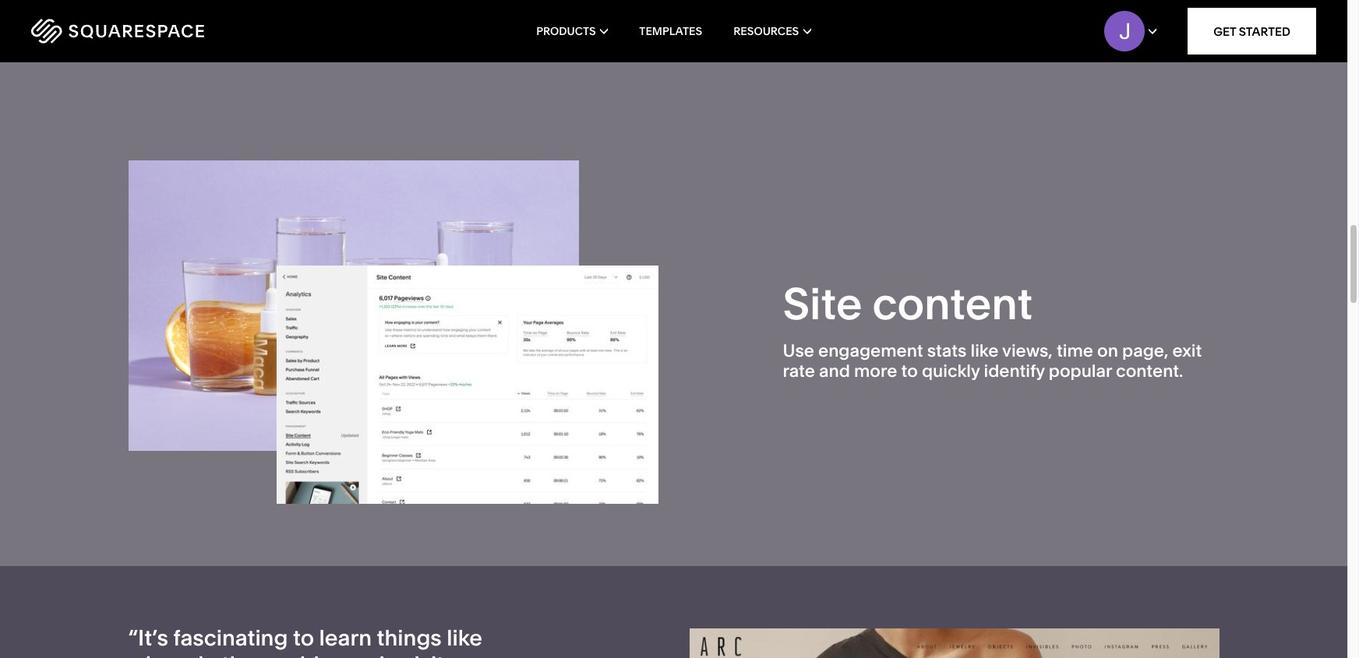 Task type: locate. For each thing, give the bounding box(es) containing it.
things
[[377, 626, 442, 652]]

world
[[261, 652, 320, 659]]

1 horizontal spatial like
[[971, 341, 999, 362]]

engagement
[[819, 341, 924, 362]]

arc objects homepage image
[[690, 629, 1220, 659]]

0 vertical spatial like
[[971, 341, 999, 362]]

products
[[537, 24, 596, 38]]

get
[[1214, 24, 1237, 39]]

to inside use engagement stats like views, time on page, exit rate and more to quickly identify popular content.
[[902, 361, 918, 382]]

views,
[[1003, 341, 1053, 362]]

products button
[[537, 0, 608, 62]]

0 vertical spatial traffic overview mobile ui image
[[690, 0, 1071, 36]]

get started
[[1214, 24, 1291, 39]]

0 horizontal spatial traffic overview mobile ui image
[[277, 266, 658, 504]]

to
[[902, 361, 918, 382], [293, 626, 314, 652]]

in
[[198, 652, 217, 659]]

0 horizontal spatial like
[[447, 626, 483, 652]]

popular
[[1049, 361, 1113, 382]]

like right stats
[[971, 341, 999, 362]]

squarespace logo image
[[31, 19, 204, 44]]

like right visit
[[447, 626, 483, 652]]

traffic overview mobile ui image
[[690, 0, 1071, 36], [277, 266, 658, 504]]

0 horizontal spatial to
[[293, 626, 314, 652]]

learn
[[319, 626, 372, 652]]

started
[[1240, 24, 1291, 39]]

1 vertical spatial like
[[447, 626, 483, 652]]

to right more at the right
[[902, 361, 918, 382]]

to left learn
[[293, 626, 314, 652]]

more
[[855, 361, 898, 382]]

1 vertical spatial to
[[293, 626, 314, 652]]

1 horizontal spatial to
[[902, 361, 918, 382]]

and
[[819, 361, 851, 382]]

like
[[971, 341, 999, 362], [447, 626, 483, 652]]

use
[[783, 341, 815, 362]]

0 vertical spatial to
[[902, 361, 918, 382]]

site
[[783, 278, 863, 331]]

stats
[[928, 341, 967, 362]]



Task type: vqa. For each thing, say whether or not it's contained in the screenshot.
Community & Non-Profits
no



Task type: describe. For each thing, give the bounding box(es) containing it.
visit
[[403, 652, 445, 659]]

quickly
[[922, 361, 980, 382]]

rate
[[783, 361, 815, 382]]

people
[[325, 652, 398, 659]]

exit
[[1173, 341, 1202, 362]]

"it's fascinating to learn things like where in the world people visit you
[[128, 626, 498, 659]]

"it's
[[128, 626, 168, 652]]

the
[[222, 652, 256, 659]]

content.
[[1117, 361, 1184, 382]]

get started link
[[1188, 8, 1317, 55]]

1 horizontal spatial traffic overview mobile ui image
[[690, 0, 1071, 36]]

identify
[[984, 361, 1045, 382]]

resources button
[[734, 0, 811, 62]]

squarespace logo link
[[31, 19, 288, 44]]

content
[[873, 278, 1033, 331]]

templates
[[640, 24, 703, 38]]

time
[[1057, 341, 1094, 362]]

like inside use engagement stats like views, time on page, exit rate and more to quickly identify popular content.
[[971, 341, 999, 362]]

templates link
[[640, 0, 703, 62]]

on
[[1098, 341, 1119, 362]]

where
[[128, 652, 193, 659]]

fascinating
[[173, 626, 288, 652]]

like inside "it's fascinating to learn things like where in the world people visit you
[[447, 626, 483, 652]]

to inside "it's fascinating to learn things like where in the world people visit you
[[293, 626, 314, 652]]

site content
[[783, 278, 1033, 331]]

resources
[[734, 24, 799, 38]]

1 vertical spatial traffic overview mobile ui image
[[277, 266, 658, 504]]

page,
[[1123, 341, 1169, 362]]

use engagement stats like views, time on page, exit rate and more to quickly identify popular content.
[[783, 341, 1202, 382]]



